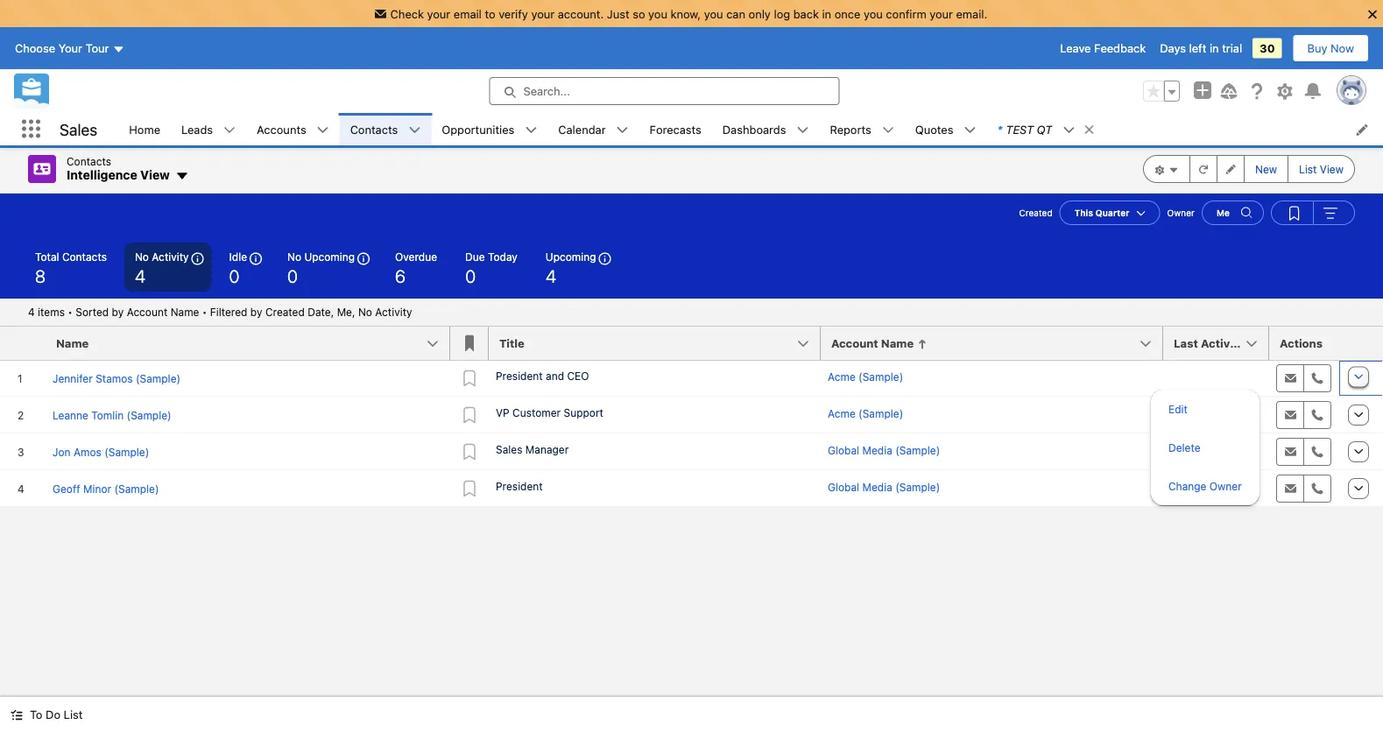 Task type: locate. For each thing, give the bounding box(es) containing it.
activity left idle
[[152, 251, 189, 263]]

4 down 'no activity'
[[135, 266, 146, 286]]

sales inside grid
[[496, 443, 523, 456]]

0 vertical spatial account
[[127, 306, 168, 319]]

text default image
[[1083, 124, 1096, 136], [317, 124, 329, 136], [409, 124, 421, 136], [617, 124, 629, 136], [882, 124, 895, 136], [964, 124, 977, 136]]

6 text default image from the left
[[964, 124, 977, 136]]

1 horizontal spatial by
[[251, 306, 262, 319]]

text default image inside quotes list item
[[964, 124, 977, 136]]

0 horizontal spatial view
[[140, 168, 170, 182]]

• right "items" at the left top of page
[[68, 306, 73, 319]]

group down list view button
[[1272, 201, 1356, 225]]

date,
[[308, 306, 334, 319]]

name
[[171, 306, 199, 319], [56, 337, 89, 350], [881, 337, 914, 350]]

opportunities list item
[[431, 113, 548, 145]]

0 horizontal spatial activity
[[152, 251, 189, 263]]

list
[[1300, 163, 1317, 175], [64, 708, 83, 722]]

0 horizontal spatial created
[[265, 306, 305, 319]]

text default image for reports
[[882, 124, 895, 136]]

*
[[998, 123, 1003, 136]]

4
[[135, 266, 146, 286], [546, 266, 556, 286], [28, 306, 35, 319]]

1 your from the left
[[427, 7, 451, 20]]

name button
[[46, 327, 450, 360]]

your left email.
[[930, 7, 953, 20]]

0 horizontal spatial •
[[68, 306, 73, 319]]

text default image right accounts
[[317, 124, 329, 136]]

text default image down search...
[[525, 124, 537, 136]]

list
[[119, 113, 1384, 145]]

1 horizontal spatial created
[[1019, 208, 1053, 218]]

activity right last
[[1201, 337, 1245, 350]]

important cell
[[450, 327, 489, 361]]

sales manager
[[496, 443, 569, 456]]

0 vertical spatial in
[[822, 7, 832, 20]]

president for president and ceo
[[496, 370, 543, 382]]

0 horizontal spatial you
[[649, 7, 668, 20]]

text default image inside contacts list item
[[409, 124, 421, 136]]

list right the do
[[64, 708, 83, 722]]

account
[[127, 306, 168, 319], [832, 337, 879, 350]]

2 horizontal spatial you
[[864, 7, 883, 20]]

•
[[68, 306, 73, 319], [202, 306, 207, 319]]

1 horizontal spatial account
[[832, 337, 879, 350]]

by right sorted
[[112, 306, 124, 319]]

2 0 from the left
[[287, 266, 298, 286]]

4 right due today 0
[[546, 266, 556, 286]]

check your email to verify your account. just so you know, you can only log back in once you confirm your email.
[[391, 7, 988, 20]]

contacts
[[350, 123, 398, 136], [67, 155, 111, 167], [62, 251, 107, 263]]

no
[[135, 251, 149, 263], [287, 251, 301, 263], [358, 306, 372, 319]]

created
[[1019, 208, 1053, 218], [265, 306, 305, 319]]

list item containing *
[[987, 113, 1104, 145]]

activity down 6
[[375, 306, 412, 319]]

contacts up intelligence
[[67, 155, 111, 167]]

this quarter
[[1075, 208, 1130, 218]]

dashboards
[[723, 123, 786, 136]]

group up me button
[[1144, 155, 1356, 183]]

1 you from the left
[[649, 7, 668, 20]]

4 items • sorted by account name • filtered by created date, me, no activity
[[28, 306, 412, 319]]

search...
[[524, 85, 570, 98]]

0 horizontal spatial in
[[822, 7, 832, 20]]

do
[[46, 708, 61, 722]]

• left filtered
[[202, 306, 207, 319]]

created left "date,"
[[265, 306, 305, 319]]

contacts right total
[[62, 251, 107, 263]]

1 horizontal spatial activity
[[375, 306, 412, 319]]

actions
[[1280, 337, 1323, 350]]

last
[[1174, 337, 1199, 350]]

1 president from the top
[[496, 370, 543, 382]]

upcoming
[[304, 251, 355, 263], [546, 251, 596, 263]]

group
[[1144, 81, 1180, 102], [1144, 155, 1356, 183], [1272, 201, 1356, 225]]

days
[[1160, 42, 1186, 55]]

account name cell
[[821, 327, 1174, 361]]

you
[[649, 7, 668, 20], [704, 7, 723, 20], [864, 7, 883, 20]]

1 horizontal spatial 4
[[135, 266, 146, 286]]

0 down idle
[[229, 266, 240, 286]]

actions cell
[[1270, 327, 1340, 361]]

sorted
[[76, 306, 109, 319]]

2 horizontal spatial 0
[[465, 266, 476, 286]]

title cell
[[489, 327, 832, 361]]

ceo
[[567, 370, 589, 382]]

5 text default image from the left
[[882, 124, 895, 136]]

1 horizontal spatial no
[[287, 251, 301, 263]]

0 down no upcoming
[[287, 266, 298, 286]]

intelligence
[[67, 168, 137, 182]]

in
[[822, 7, 832, 20], [1210, 42, 1219, 55]]

2 text default image from the left
[[317, 124, 329, 136]]

1 vertical spatial contacts
[[67, 155, 111, 167]]

today
[[488, 251, 518, 263]]

view for list view
[[1320, 163, 1344, 175]]

1 horizontal spatial you
[[704, 7, 723, 20]]

0 horizontal spatial your
[[427, 7, 451, 20]]

1 vertical spatial in
[[1210, 42, 1219, 55]]

1 horizontal spatial list
[[1300, 163, 1317, 175]]

your
[[58, 42, 82, 55]]

list right the new
[[1300, 163, 1317, 175]]

leads
[[181, 123, 213, 136]]

1 cell from the top
[[1164, 397, 1270, 434]]

text default image right qt
[[1083, 124, 1096, 136]]

contacts inside total contacts 8
[[62, 251, 107, 263]]

1 horizontal spatial in
[[1210, 42, 1219, 55]]

account.
[[558, 7, 604, 20]]

2 upcoming from the left
[[546, 251, 596, 263]]

0 horizontal spatial name
[[56, 337, 89, 350]]

reports list item
[[820, 113, 905, 145]]

activity inside key performance indicators group
[[152, 251, 189, 263]]

0 horizontal spatial 0
[[229, 266, 240, 286]]

0 vertical spatial created
[[1019, 208, 1053, 218]]

0 for no upcoming
[[287, 266, 298, 286]]

0 horizontal spatial sales
[[60, 120, 97, 139]]

buy now button
[[1293, 34, 1370, 62]]

0 vertical spatial sales
[[60, 120, 97, 139]]

text default image inside accounts list item
[[317, 124, 329, 136]]

1 • from the left
[[68, 306, 73, 319]]

4 text default image from the left
[[617, 124, 629, 136]]

1 horizontal spatial your
[[531, 7, 555, 20]]

this
[[1075, 208, 1094, 218]]

feedback
[[1095, 42, 1146, 55]]

leave
[[1061, 42, 1091, 55]]

calendar
[[558, 123, 606, 136]]

sales up intelligence
[[60, 120, 97, 139]]

accounts
[[257, 123, 306, 136]]

tour
[[86, 42, 109, 55]]

1 by from the left
[[112, 306, 124, 319]]

text default image right account name
[[918, 339, 928, 350]]

0 horizontal spatial upcoming
[[304, 251, 355, 263]]

2 cell from the top
[[1164, 434, 1270, 471]]

0 horizontal spatial no
[[135, 251, 149, 263]]

left
[[1190, 42, 1207, 55]]

1 vertical spatial account
[[832, 337, 879, 350]]

2 horizontal spatial your
[[930, 7, 953, 20]]

text default image
[[224, 124, 236, 136], [525, 124, 537, 136], [797, 124, 809, 136], [1063, 124, 1076, 136], [175, 169, 189, 183], [918, 339, 928, 350], [11, 709, 23, 722]]

quotes list item
[[905, 113, 987, 145]]

2 horizontal spatial no
[[358, 306, 372, 319]]

2 you from the left
[[704, 7, 723, 20]]

text default image right 'leads'
[[224, 124, 236, 136]]

text default image left reports link
[[797, 124, 809, 136]]

sales
[[60, 120, 97, 139], [496, 443, 523, 456]]

in right left
[[1210, 42, 1219, 55]]

created left this
[[1019, 208, 1053, 218]]

2 president from the top
[[496, 480, 543, 492]]

4 left "items" at the left top of page
[[28, 306, 35, 319]]

0 vertical spatial list
[[1300, 163, 1317, 175]]

you right so
[[649, 7, 668, 20]]

1 text default image from the left
[[1083, 124, 1096, 136]]

new button
[[1244, 155, 1289, 183]]

1 vertical spatial sales
[[496, 443, 523, 456]]

1 vertical spatial group
[[1144, 155, 1356, 183]]

just
[[607, 7, 630, 20]]

your left the email
[[427, 7, 451, 20]]

trial
[[1223, 42, 1243, 55]]

3 text default image from the left
[[409, 124, 421, 136]]

1 vertical spatial list
[[64, 708, 83, 722]]

group down days
[[1144, 81, 1180, 102]]

3 0 from the left
[[465, 266, 476, 286]]

activity
[[152, 251, 189, 263], [375, 306, 412, 319], [1201, 337, 1245, 350]]

account name button
[[821, 327, 1164, 360]]

text default image right the reports
[[882, 124, 895, 136]]

view for intelligence view
[[140, 168, 170, 182]]

activity inside button
[[1201, 337, 1245, 350]]

30
[[1260, 42, 1276, 55]]

forecasts link
[[639, 113, 712, 145]]

no right idle
[[287, 251, 301, 263]]

upcoming right today
[[546, 251, 596, 263]]

no right total contacts 8
[[135, 251, 149, 263]]

contacts right accounts list item
[[350, 123, 398, 136]]

1 vertical spatial activity
[[375, 306, 412, 319]]

you right once
[[864, 7, 883, 20]]

1 horizontal spatial 0
[[287, 266, 298, 286]]

1 upcoming from the left
[[304, 251, 355, 263]]

view right new button at the right top of the page
[[1320, 163, 1344, 175]]

dashboards link
[[712, 113, 797, 145]]

text default image right the calendar
[[617, 124, 629, 136]]

0 vertical spatial group
[[1144, 81, 1180, 102]]

row number cell
[[0, 327, 46, 361]]

text default image left *
[[964, 124, 977, 136]]

text default image inside opportunities list item
[[525, 124, 537, 136]]

only
[[749, 7, 771, 20]]

you left can
[[704, 7, 723, 20]]

once
[[835, 7, 861, 20]]

view down home at the left top of page
[[140, 168, 170, 182]]

president down the sales manager
[[496, 480, 543, 492]]

cell
[[1164, 397, 1270, 434], [1164, 434, 1270, 471], [1164, 471, 1270, 507]]

title
[[499, 337, 525, 350]]

customer
[[513, 407, 561, 419]]

grid
[[0, 327, 1384, 508]]

no for 0
[[287, 251, 301, 263]]

text default image left to
[[11, 709, 23, 722]]

1 horizontal spatial •
[[202, 306, 207, 319]]

list item
[[987, 113, 1104, 145]]

* test qt
[[998, 123, 1053, 136]]

2 horizontal spatial 4
[[546, 266, 556, 286]]

upcoming up "date,"
[[304, 251, 355, 263]]

1 horizontal spatial sales
[[496, 443, 523, 456]]

owner
[[1168, 208, 1195, 218]]

verify
[[499, 7, 528, 20]]

1 horizontal spatial view
[[1320, 163, 1344, 175]]

1 vertical spatial president
[[496, 480, 543, 492]]

sales down vp
[[496, 443, 523, 456]]

3 your from the left
[[930, 7, 953, 20]]

this quarter button
[[1060, 201, 1161, 225]]

1 horizontal spatial upcoming
[[546, 251, 596, 263]]

test
[[1006, 123, 1034, 136]]

account name
[[832, 337, 914, 350]]

0 vertical spatial contacts
[[350, 123, 398, 136]]

in right back
[[822, 7, 832, 20]]

2 horizontal spatial activity
[[1201, 337, 1245, 350]]

manager
[[526, 443, 569, 456]]

view inside button
[[1320, 163, 1344, 175]]

by
[[112, 306, 124, 319], [251, 306, 262, 319]]

quotes
[[916, 123, 954, 136]]

2 vertical spatial activity
[[1201, 337, 1245, 350]]

by right filtered
[[251, 306, 262, 319]]

text default image left opportunities
[[409, 124, 421, 136]]

0 horizontal spatial by
[[112, 306, 124, 319]]

dashboards list item
[[712, 113, 820, 145]]

no right me,
[[358, 306, 372, 319]]

2 vertical spatial contacts
[[62, 251, 107, 263]]

president down title
[[496, 370, 543, 382]]

new
[[1256, 163, 1278, 175]]

text default image inside calendar list item
[[617, 124, 629, 136]]

1 0 from the left
[[229, 266, 240, 286]]

0 horizontal spatial list
[[64, 708, 83, 722]]

can
[[727, 7, 746, 20]]

0 down due
[[465, 266, 476, 286]]

to do list button
[[0, 698, 93, 733]]

0 vertical spatial activity
[[152, 251, 189, 263]]

your right verify
[[531, 7, 555, 20]]

0 vertical spatial president
[[496, 370, 543, 382]]

view
[[1320, 163, 1344, 175], [140, 168, 170, 182]]

text default image inside the reports list item
[[882, 124, 895, 136]]



Task type: describe. For each thing, give the bounding box(es) containing it.
title button
[[489, 327, 821, 360]]

president for president
[[496, 480, 543, 492]]

total contacts 8
[[35, 251, 107, 286]]

last activity
[[1174, 337, 1245, 350]]

email.
[[957, 7, 988, 20]]

2 your from the left
[[531, 7, 555, 20]]

search... button
[[489, 77, 840, 105]]

no for 4
[[135, 251, 149, 263]]

choose your tour button
[[14, 34, 126, 62]]

no activity
[[135, 251, 189, 263]]

and
[[546, 370, 564, 382]]

list view button
[[1288, 155, 1356, 183]]

3 you from the left
[[864, 7, 883, 20]]

me,
[[337, 306, 355, 319]]

check
[[391, 7, 424, 20]]

key performance indicators group
[[0, 243, 1384, 299]]

log
[[774, 7, 791, 20]]

last activity button
[[1164, 327, 1270, 360]]

6
[[395, 266, 406, 286]]

1 vertical spatial created
[[265, 306, 305, 319]]

due
[[465, 251, 485, 263]]

sales for sales manager
[[496, 443, 523, 456]]

0 horizontal spatial 4
[[28, 306, 35, 319]]

3 cell from the top
[[1164, 471, 1270, 507]]

home link
[[119, 113, 171, 145]]

vp
[[496, 407, 510, 419]]

4 items • sorted by account name • filtered by created date, me, no activity status
[[28, 306, 412, 319]]

group containing new
[[1144, 155, 1356, 183]]

reports
[[830, 123, 872, 136]]

calendar link
[[548, 113, 617, 145]]

due today 0
[[465, 251, 518, 286]]

last activity cell
[[1164, 327, 1280, 361]]

know,
[[671, 7, 701, 20]]

days left in trial
[[1160, 42, 1243, 55]]

list inside "button"
[[64, 708, 83, 722]]

forecasts
[[650, 123, 702, 136]]

to
[[485, 7, 496, 20]]

text default image for quotes
[[964, 124, 977, 136]]

qt
[[1037, 123, 1053, 136]]

contacts inside list item
[[350, 123, 398, 136]]

opportunities link
[[431, 113, 525, 145]]

activity for last activity
[[1201, 337, 1245, 350]]

action image
[[1340, 327, 1384, 360]]

accounts link
[[246, 113, 317, 145]]

buy
[[1308, 42, 1328, 55]]

contacts link
[[340, 113, 409, 145]]

1 horizontal spatial name
[[171, 306, 199, 319]]

president and ceo
[[496, 370, 589, 382]]

list inside button
[[1300, 163, 1317, 175]]

leave feedback link
[[1061, 42, 1146, 55]]

items
[[38, 306, 65, 319]]

overdue
[[395, 251, 437, 263]]

so
[[633, 7, 645, 20]]

to
[[30, 708, 43, 722]]

support
[[564, 407, 604, 419]]

choose
[[15, 42, 55, 55]]

0 inside due today 0
[[465, 266, 476, 286]]

account inside button
[[832, 337, 879, 350]]

text default image down the leads link
[[175, 169, 189, 183]]

buy now
[[1308, 42, 1355, 55]]

idle
[[229, 251, 247, 263]]

reports link
[[820, 113, 882, 145]]

row number image
[[0, 327, 46, 360]]

leave feedback
[[1061, 42, 1146, 55]]

text default image inside dashboards list item
[[797, 124, 809, 136]]

cell for manager
[[1164, 434, 1270, 471]]

quarter
[[1096, 208, 1130, 218]]

text default image inside to do list "button"
[[11, 709, 23, 722]]

list view
[[1300, 163, 1344, 175]]

2 • from the left
[[202, 306, 207, 319]]

total
[[35, 251, 59, 263]]

text default image right qt
[[1063, 124, 1076, 136]]

home
[[129, 123, 160, 136]]

me button
[[1202, 201, 1265, 225]]

vp customer support
[[496, 407, 604, 419]]

me
[[1217, 208, 1230, 218]]

no upcoming
[[287, 251, 355, 263]]

text default image for calendar
[[617, 124, 629, 136]]

choose your tour
[[15, 42, 109, 55]]

2 vertical spatial group
[[1272, 201, 1356, 225]]

now
[[1331, 42, 1355, 55]]

4 for upcoming
[[546, 266, 556, 286]]

text default image inside leads list item
[[224, 124, 236, 136]]

confirm
[[886, 7, 927, 20]]

0 horizontal spatial account
[[127, 306, 168, 319]]

leads link
[[171, 113, 224, 145]]

sales for sales
[[60, 120, 97, 139]]

cell for customer
[[1164, 397, 1270, 434]]

opportunities
[[442, 123, 515, 136]]

grid containing name
[[0, 327, 1384, 508]]

2 by from the left
[[251, 306, 262, 319]]

intelligence view
[[67, 168, 170, 182]]

name cell
[[46, 327, 461, 361]]

leads list item
[[171, 113, 246, 145]]

text default image inside account name button
[[918, 339, 928, 350]]

calendar list item
[[548, 113, 639, 145]]

filtered
[[210, 306, 248, 319]]

action cell
[[1340, 327, 1384, 361]]

text default image for accounts
[[317, 124, 329, 136]]

2 horizontal spatial name
[[881, 337, 914, 350]]

accounts list item
[[246, 113, 340, 145]]

to do list
[[30, 708, 83, 722]]

4 for no activity
[[135, 266, 146, 286]]

0 for idle
[[229, 266, 240, 286]]

8
[[35, 266, 46, 286]]

text default image for contacts
[[409, 124, 421, 136]]

list containing home
[[119, 113, 1384, 145]]

overdue 6
[[395, 251, 437, 286]]

activity for no activity
[[152, 251, 189, 263]]

contacts list item
[[340, 113, 431, 145]]

back
[[794, 7, 819, 20]]



Task type: vqa. For each thing, say whether or not it's contained in the screenshot.


